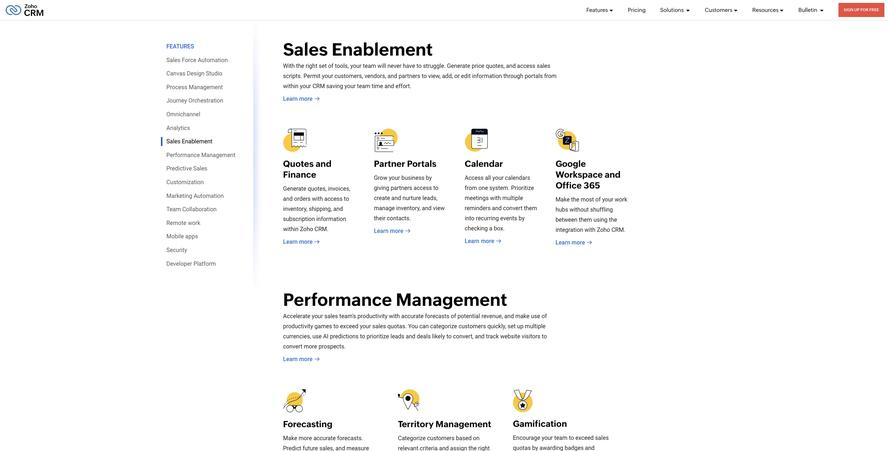 Task type: vqa. For each thing, say whether or not it's contained in the screenshot.
Sales in Sales Enablement With The Right Set Of Tools, Your Team Will Never Have To Struggle. Generate Price Quotes, And Access Sales Scripts. Permit Your Customers, Vendors, And Partners To View, Add, Or Edit Information Through Portals From Within Your Crm Saving Your Team Time And Effort.
yes



Task type: locate. For each thing, give the bounding box(es) containing it.
management for performance management accelerate your sales team's productivity with accurate forecasts of potential revenue, and make use of productivity games to exceed your sales quotas. you can categorize customers quickly, set up multiple currencies, use ai predictions to prioritize leads and deals likely to convert, and track website visitors to convert more prospects.
[[396, 290, 507, 310]]

the down on
[[469, 446, 477, 452]]

0 vertical spatial within
[[283, 83, 299, 90]]

quotes and finance
[[283, 159, 332, 180]]

1 horizontal spatial multiple
[[525, 323, 546, 330]]

0 vertical spatial productivity
[[358, 313, 388, 320]]

1 vertical spatial partners
[[391, 185, 412, 192]]

learn down checking
[[465, 238, 479, 245]]

1 vertical spatial within
[[283, 226, 299, 233]]

information down "price"
[[472, 73, 502, 79]]

0 horizontal spatial customers
[[427, 436, 455, 443]]

0 vertical spatial performance
[[166, 152, 200, 159]]

calendars
[[505, 175, 530, 181]]

invoices,
[[328, 185, 350, 192]]

1 vertical spatial work
[[188, 220, 200, 227]]

vendors,
[[365, 73, 386, 79]]

0 vertical spatial multiple
[[502, 195, 523, 202]]

your right all
[[493, 175, 504, 181]]

generate up orders
[[283, 185, 306, 192]]

encourage
[[513, 435, 540, 442]]

convert inside access all your calendars from one system. prioritize meetings with multiple reminders and convert them into recurring events by checking a box.
[[503, 205, 523, 212]]

0 horizontal spatial make
[[283, 436, 297, 443]]

crm. down shuffling
[[612, 227, 626, 234]]

0 vertical spatial accurate
[[401, 313, 424, 320]]

2 within from the top
[[283, 226, 299, 233]]

and left orders
[[283, 196, 293, 202]]

access for partner portals
[[414, 185, 432, 192]]

partners
[[399, 73, 420, 79], [391, 185, 412, 192]]

enablement up performance management
[[182, 138, 212, 145]]

learn more down subscription
[[283, 239, 313, 246]]

use
[[531, 313, 540, 320], [313, 334, 322, 340]]

sales up right
[[283, 39, 328, 60]]

create
[[374, 195, 390, 202]]

0 vertical spatial set
[[319, 62, 327, 69]]

struggle.
[[423, 62, 446, 69]]

analytics
[[166, 125, 190, 132]]

0 vertical spatial quotes,
[[486, 62, 505, 69]]

access all your calendars from one system. prioritize meetings with multiple reminders and convert them into recurring events by checking a box.
[[465, 175, 537, 232]]

relevant
[[398, 446, 419, 452]]

0 vertical spatial make
[[556, 196, 570, 203]]

1 horizontal spatial them
[[579, 217, 592, 223]]

your inside the make the most of your work hubs without shuffling between them using the integration with
[[602, 196, 613, 203]]

quotes, up orders
[[308, 185, 327, 192]]

1 vertical spatial make
[[283, 436, 297, 443]]

accurate
[[401, 313, 424, 320], [313, 436, 336, 443]]

access inside grow your business by giving partners access to create and nurture leads, manage inventory, and view their contacts.
[[414, 185, 432, 192]]

learn down subscription
[[283, 239, 298, 246]]

add,
[[442, 73, 453, 79]]

sales inside encourage your team to exceed sales quotas by awarding badges an
[[595, 435, 609, 442]]

to up badges
[[569, 435, 574, 442]]

them down without
[[579, 217, 592, 223]]

and down you
[[406, 334, 416, 340]]

management up orchestration
[[189, 84, 223, 91]]

0 vertical spatial exceed
[[340, 323, 358, 330]]

learn more for calendar
[[465, 238, 494, 245]]

management down sales enablement on the left top of page
[[201, 152, 235, 159]]

learn more link for calendar
[[465, 237, 502, 246]]

0 horizontal spatial enablement
[[182, 138, 212, 145]]

learn down scripts.
[[283, 95, 298, 102]]

make for forecasting
[[283, 436, 297, 443]]

1 vertical spatial convert
[[283, 344, 302, 351]]

1 vertical spatial multiple
[[525, 323, 546, 330]]

from down access
[[465, 185, 477, 192]]

the right with
[[296, 62, 304, 69]]

access
[[517, 62, 536, 69], [414, 185, 432, 192], [324, 196, 343, 202]]

multiple
[[502, 195, 523, 202], [525, 323, 546, 330]]

quotas
[[513, 445, 531, 452]]

inventory, down the nurture
[[396, 205, 421, 212]]

system.
[[490, 185, 510, 192]]

0 vertical spatial work
[[615, 196, 627, 203]]

0 vertical spatial enablement
[[332, 39, 433, 60]]

management up based
[[436, 420, 491, 430]]

quickly,
[[488, 323, 506, 330]]

0 horizontal spatial set
[[319, 62, 327, 69]]

automation
[[198, 57, 228, 64], [194, 193, 224, 200]]

make for google workspace and office 365
[[556, 196, 570, 203]]

inventory, inside generate quotes, invoices, and orders with access to inventory, shipping, and subscription information within
[[283, 206, 307, 213]]

have
[[403, 62, 415, 69]]

developer
[[166, 261, 192, 268]]

1 vertical spatial by
[[519, 215, 525, 222]]

customers,
[[335, 73, 363, 79]]

1 horizontal spatial performance
[[283, 290, 392, 310]]

accurate up the sales,
[[313, 436, 336, 443]]

2 vertical spatial team
[[554, 435, 568, 442]]

1 horizontal spatial information
[[472, 73, 502, 79]]

accurate inside performance management accelerate your sales team's productivity with accurate forecasts of potential revenue, and make use of productivity games to exceed your sales quotas. you can categorize customers quickly, set up multiple currencies, use ai predictions to prioritize leads and deals likely to convert, and track website visitors to convert more prospects.
[[401, 313, 424, 320]]

the right using
[[609, 217, 617, 223]]

multiple down prioritize
[[502, 195, 523, 202]]

integration
[[556, 227, 583, 234]]

1 within from the top
[[283, 83, 299, 90]]

access down invoices,
[[324, 196, 343, 202]]

and inside access all your calendars from one system. prioritize meetings with multiple reminders and convert them into recurring events by checking a box.
[[492, 205, 502, 212]]

zoho crm. down using
[[597, 227, 626, 234]]

developer platform
[[166, 261, 216, 268]]

deals
[[417, 334, 431, 340]]

and right time
[[385, 83, 394, 90]]

learn more link down currencies,
[[283, 356, 320, 364]]

to inside grow your business by giving partners access to create and nurture leads, manage inventory, and view their contacts.
[[433, 185, 439, 192]]

management inside performance management accelerate your sales team's productivity with accurate forecasts of potential revenue, and make use of productivity games to exceed your sales quotas. you can categorize customers quickly, set up multiple currencies, use ai predictions to prioritize leads and deals likely to convert, and track website visitors to convert more prospects.
[[396, 290, 507, 310]]

0 vertical spatial partners
[[399, 73, 420, 79]]

1 vertical spatial information
[[316, 216, 346, 223]]

information inside sales enablement with the right set of tools, your team will never have to struggle. generate price quotes, and access sales scripts. permit your customers, vendors, and partners to view, add, or edit information through portals from within your crm saving your team time and effort.
[[472, 73, 502, 79]]

0 vertical spatial generate
[[447, 62, 470, 69]]

accurate up you
[[401, 313, 424, 320]]

enablement for sales enablement with the right set of tools, your team will never have to struggle. generate price quotes, and access sales scripts. permit your customers, vendors, and partners to view, add, or edit information through portals from within your crm saving your team time and effort.
[[332, 39, 433, 60]]

1 horizontal spatial quotes,
[[486, 62, 505, 69]]

use right make
[[531, 313, 540, 320]]

with down system.
[[490, 195, 501, 202]]

1 horizontal spatial generate
[[447, 62, 470, 69]]

1 horizontal spatial inventory,
[[396, 205, 421, 212]]

generate inside generate quotes, invoices, and orders with access to inventory, shipping, and subscription information within
[[283, 185, 306, 192]]

1 horizontal spatial customers
[[459, 323, 486, 330]]

learn down integration
[[556, 239, 570, 246]]

exceed down team's
[[340, 323, 358, 330]]

nurture
[[403, 195, 421, 202]]

productivity up currencies,
[[283, 323, 313, 330]]

2 vertical spatial by
[[532, 445, 538, 452]]

learn more down scripts.
[[283, 95, 313, 102]]

your up customers,
[[350, 62, 362, 69]]

menu shadow image
[[253, 0, 264, 308]]

1 vertical spatial generate
[[283, 185, 306, 192]]

recurring
[[476, 215, 499, 222]]

customers down potential
[[459, 323, 486, 330]]

productivity
[[358, 313, 388, 320], [283, 323, 313, 330]]

performance inside performance management accelerate your sales team's productivity with accurate forecasts of potential revenue, and make use of productivity games to exceed your sales quotas. you can categorize customers quickly, set up multiple currencies, use ai predictions to prioritize leads and deals likely to convert, and track website visitors to convert more prospects.
[[283, 290, 392, 310]]

categorize
[[430, 323, 457, 330]]

sales for sales enablement with the right set of tools, your team will never have to struggle. generate price quotes, and access sales scripts. permit your customers, vendors, and partners to view, add, or edit information through portals from within your crm saving your team time and effort.
[[283, 39, 328, 60]]

customers
[[705, 7, 733, 13]]

track
[[486, 334, 499, 340]]

0 horizontal spatial convert
[[283, 344, 302, 351]]

1 horizontal spatial enablement
[[332, 39, 433, 60]]

your up games
[[312, 313, 323, 320]]

customers inside performance management accelerate your sales team's productivity with accurate forecasts of potential revenue, and make use of productivity games to exceed your sales quotas. you can categorize customers quickly, set up multiple currencies, use ai predictions to prioritize leads and deals likely to convert, and track website visitors to convert more prospects.
[[459, 323, 486, 330]]

crm
[[313, 83, 325, 90]]

team up awarding
[[554, 435, 568, 442]]

0 horizontal spatial crm.
[[315, 226, 329, 233]]

sales down performance management
[[193, 165, 207, 172]]

the up without
[[571, 196, 579, 203]]

make
[[556, 196, 570, 203], [283, 436, 297, 443]]

set
[[319, 62, 327, 69], [508, 323, 516, 330]]

territory management
[[398, 420, 491, 430]]

by inside access all your calendars from one system. prioritize meetings with multiple reminders and convert them into recurring events by checking a box.
[[519, 215, 525, 222]]

learn for google workspace and office 365
[[556, 239, 570, 246]]

0 vertical spatial from
[[544, 73, 557, 79]]

0 horizontal spatial exceed
[[340, 323, 358, 330]]

within inside sales enablement with the right set of tools, your team will never have to struggle. generate price quotes, and access sales scripts. permit your customers, vendors, and partners to view, add, or edit information through portals from within your crm saving your team time and effort.
[[283, 83, 299, 90]]

more
[[299, 95, 313, 102], [390, 228, 403, 235], [481, 238, 494, 245], [299, 239, 313, 246], [572, 239, 585, 246], [304, 344, 317, 351], [299, 356, 313, 363], [299, 436, 312, 443]]

forecasts
[[425, 313, 449, 320]]

them down prioritize
[[524, 205, 537, 212]]

1 vertical spatial use
[[313, 334, 322, 340]]

google workspace and office 365
[[556, 159, 621, 191]]

1 horizontal spatial zoho crm.
[[597, 227, 626, 234]]

1 horizontal spatial convert
[[503, 205, 523, 212]]

sales up canvas
[[166, 57, 180, 64]]

to up leads,
[[433, 185, 439, 192]]

0 horizontal spatial by
[[426, 175, 432, 181]]

1 vertical spatial customers
[[427, 436, 455, 443]]

shipping,
[[309, 206, 332, 213]]

make inside make more accurate forecasts. predict future sales, and measur
[[283, 436, 297, 443]]

giving
[[374, 185, 389, 192]]

your up awarding
[[542, 435, 553, 442]]

enablement inside sales enablement with the right set of tools, your team will never have to struggle. generate price quotes, and access sales scripts. permit your customers, vendors, and partners to view, add, or edit information through portals from within your crm saving your team time and effort.
[[332, 39, 433, 60]]

1 vertical spatial exceed
[[576, 435, 594, 442]]

0 vertical spatial convert
[[503, 205, 523, 212]]

inventory, up subscription
[[283, 206, 307, 213]]

generate up or
[[447, 62, 470, 69]]

zoho down subscription
[[300, 226, 313, 233]]

1 vertical spatial them
[[579, 217, 592, 223]]

1 vertical spatial productivity
[[283, 323, 313, 330]]

criteria
[[420, 446, 438, 452]]

learn for calendar
[[465, 238, 479, 245]]

badges
[[565, 445, 584, 452]]

work right 'most'
[[615, 196, 627, 203]]

0 horizontal spatial work
[[188, 220, 200, 227]]

of right make
[[542, 313, 547, 320]]

0 horizontal spatial performance
[[166, 152, 200, 159]]

your right grow
[[389, 175, 400, 181]]

1 horizontal spatial zoho
[[597, 227, 610, 234]]

1 horizontal spatial make
[[556, 196, 570, 203]]

quotes,
[[486, 62, 505, 69], [308, 185, 327, 192]]

and right workspace
[[605, 170, 621, 180]]

them inside access all your calendars from one system. prioritize meetings with multiple reminders and convert them into recurring events by checking a box.
[[524, 205, 537, 212]]

1 horizontal spatial from
[[544, 73, 557, 79]]

learn more down integration
[[556, 239, 585, 246]]

2 vertical spatial access
[[324, 196, 343, 202]]

0 vertical spatial access
[[517, 62, 536, 69]]

0 vertical spatial customers
[[459, 323, 486, 330]]

1 horizontal spatial by
[[519, 215, 525, 222]]

exceed up badges
[[576, 435, 594, 442]]

0 vertical spatial information
[[472, 73, 502, 79]]

sales down analytics
[[166, 138, 180, 145]]

within down scripts.
[[283, 83, 299, 90]]

0 horizontal spatial accurate
[[313, 436, 336, 443]]

0 vertical spatial use
[[531, 313, 540, 320]]

all
[[485, 175, 491, 181]]

within inside generate quotes, invoices, and orders with access to inventory, shipping, and subscription information within
[[283, 226, 299, 233]]

performance up the predictive sales
[[166, 152, 200, 159]]

of left tools,
[[328, 62, 334, 69]]

0 horizontal spatial inventory,
[[283, 206, 307, 213]]

set inside performance management accelerate your sales team's productivity with accurate forecasts of potential revenue, and make use of productivity games to exceed your sales quotas. you can categorize customers quickly, set up multiple currencies, use ai predictions to prioritize leads and deals likely to convert, and track website visitors to convert more prospects.
[[508, 323, 516, 330]]

from right portals
[[544, 73, 557, 79]]

convert inside performance management accelerate your sales team's productivity with accurate forecasts of potential revenue, and make use of productivity games to exceed your sales quotas. you can categorize customers quickly, set up multiple currencies, use ai predictions to prioritize leads and deals likely to convert, and track website visitors to convert more prospects.
[[283, 344, 302, 351]]

1 horizontal spatial accurate
[[401, 313, 424, 320]]

zoho crm.
[[300, 226, 329, 233], [597, 227, 626, 234]]

1 vertical spatial performance
[[283, 290, 392, 310]]

make inside the make the most of your work hubs without shuffling between them using the integration with
[[556, 196, 570, 203]]

zoho crm logo image
[[5, 2, 44, 18]]

with
[[283, 62, 295, 69]]

learn more link down checking
[[465, 237, 502, 246]]

your up shuffling
[[602, 196, 613, 203]]

1 vertical spatial from
[[465, 185, 477, 192]]

access inside generate quotes, invoices, and orders with access to inventory, shipping, and subscription information within
[[324, 196, 343, 202]]

learn more link down subscription
[[283, 238, 320, 247]]

0 vertical spatial automation
[[198, 57, 228, 64]]

partner
[[374, 159, 405, 169]]

sales for sales force automation
[[166, 57, 180, 64]]

learn
[[283, 95, 298, 102], [374, 228, 389, 235], [465, 238, 479, 245], [283, 239, 298, 246], [556, 239, 570, 246], [283, 356, 298, 363]]

team up vendors,
[[363, 62, 376, 69]]

0 horizontal spatial them
[[524, 205, 537, 212]]

and up through
[[506, 62, 516, 69]]

0 horizontal spatial zoho crm.
[[300, 226, 329, 233]]

pricing link
[[628, 0, 646, 20]]

with up shipping,
[[312, 196, 323, 202]]

1 vertical spatial quotes,
[[308, 185, 327, 192]]

0 horizontal spatial multiple
[[502, 195, 523, 202]]

contacts.
[[387, 215, 411, 222]]

1 horizontal spatial use
[[531, 313, 540, 320]]

to right likely
[[447, 334, 452, 340]]

performance for performance management
[[166, 152, 200, 159]]

zoho
[[300, 226, 313, 233], [597, 227, 610, 234]]

future
[[303, 446, 318, 452]]

zoho crm. for quotes and finance
[[300, 226, 329, 233]]

2 horizontal spatial access
[[517, 62, 536, 69]]

your down the permit
[[300, 83, 311, 90]]

from
[[544, 73, 557, 79], [465, 185, 477, 192]]

zoho down using
[[597, 227, 610, 234]]

quotas.
[[388, 323, 407, 330]]

orchestration
[[188, 97, 223, 104]]

and up recurring
[[492, 205, 502, 212]]

2 horizontal spatial by
[[532, 445, 538, 452]]

make up hubs
[[556, 196, 570, 203]]

0 vertical spatial by
[[426, 175, 432, 181]]

0 horizontal spatial generate
[[283, 185, 306, 192]]

website
[[500, 334, 520, 340]]

within
[[283, 83, 299, 90], [283, 226, 299, 233]]

0 horizontal spatial quotes,
[[308, 185, 327, 192]]

learn more for partner portals
[[374, 228, 403, 235]]

0 horizontal spatial use
[[313, 334, 322, 340]]

time
[[372, 83, 383, 90]]

0 horizontal spatial zoho
[[300, 226, 313, 233]]

1 vertical spatial set
[[508, 323, 516, 330]]

1 vertical spatial accurate
[[313, 436, 336, 443]]

1 horizontal spatial set
[[508, 323, 516, 330]]

generate
[[447, 62, 470, 69], [283, 185, 306, 192]]

apps
[[185, 233, 198, 240]]

1 horizontal spatial work
[[615, 196, 627, 203]]

0 horizontal spatial from
[[465, 185, 477, 192]]

generate quotes, invoices, and orders with access to inventory, shipping, and subscription information within
[[283, 185, 350, 233]]

learn more down checking
[[465, 238, 494, 245]]

partners inside grow your business by giving partners access to create and nurture leads, manage inventory, and view their contacts.
[[391, 185, 412, 192]]

sales inside sales enablement with the right set of tools, your team will never have to struggle. generate price quotes, and access sales scripts. permit your customers, vendors, and partners to view, add, or edit information through portals from within your crm saving your team time and effort.
[[283, 39, 328, 60]]

by right events
[[519, 215, 525, 222]]

by down portals
[[426, 175, 432, 181]]

make up predict
[[283, 436, 297, 443]]

0 vertical spatial them
[[524, 205, 537, 212]]

0 horizontal spatial productivity
[[283, 323, 313, 330]]

with up quotas.
[[389, 313, 400, 320]]

team left time
[[357, 83, 370, 90]]

automation up collaboration
[[194, 193, 224, 200]]

access for quotes and finance
[[324, 196, 343, 202]]

the inside categorize customers based on relevant criteria and assign the righ
[[469, 446, 477, 452]]

crm. for google workspace and office 365
[[612, 227, 626, 234]]

1 vertical spatial access
[[414, 185, 432, 192]]

with
[[490, 195, 501, 202], [312, 196, 323, 202], [585, 227, 596, 234], [389, 313, 400, 320]]

of inside sales enablement with the right set of tools, your team will never have to struggle. generate price quotes, and access sales scripts. permit your customers, vendors, and partners to view, add, or edit information through portals from within your crm saving your team time and effort.
[[328, 62, 334, 69]]

0 horizontal spatial access
[[324, 196, 343, 202]]

solutions
[[660, 7, 685, 13]]

with inside generate quotes, invoices, and orders with access to inventory, shipping, and subscription information within
[[312, 196, 323, 202]]

1 vertical spatial enablement
[[182, 138, 212, 145]]

and right quotes
[[316, 159, 332, 169]]

with inside the make the most of your work hubs without shuffling between them using the integration with
[[585, 227, 596, 234]]

studio
[[206, 70, 223, 77]]

of inside the make the most of your work hubs without shuffling between them using the integration with
[[596, 196, 601, 203]]

performance up team's
[[283, 290, 392, 310]]

sales
[[537, 62, 551, 69], [324, 313, 338, 320], [372, 323, 386, 330], [595, 435, 609, 442]]

quotes, right "price"
[[486, 62, 505, 69]]

crm.
[[315, 226, 329, 233], [612, 227, 626, 234]]

and right the sales,
[[336, 446, 345, 452]]

and
[[506, 62, 516, 69], [388, 73, 397, 79], [385, 83, 394, 90], [316, 159, 332, 169], [605, 170, 621, 180], [392, 195, 401, 202], [283, 196, 293, 202], [422, 205, 432, 212], [492, 205, 502, 212], [333, 206, 343, 213], [504, 313, 514, 320], [406, 334, 416, 340], [475, 334, 485, 340], [336, 446, 345, 452], [439, 446, 449, 452]]

between
[[556, 217, 578, 223]]

from inside sales enablement with the right set of tools, your team will never have to struggle. generate price quotes, and access sales scripts. permit your customers, vendors, and partners to view, add, or edit information through portals from within your crm saving your team time and effort.
[[544, 73, 557, 79]]

0 vertical spatial team
[[363, 62, 376, 69]]

enablement for sales enablement
[[182, 138, 212, 145]]

1 horizontal spatial exceed
[[576, 435, 594, 442]]

likely
[[432, 334, 445, 340]]

1 horizontal spatial crm.
[[612, 227, 626, 234]]

the
[[296, 62, 304, 69], [571, 196, 579, 203], [609, 217, 617, 223], [469, 446, 477, 452]]

partner portals
[[374, 159, 437, 169]]

learn for partner portals
[[374, 228, 389, 235]]

sign
[[844, 8, 854, 12]]

learn for quotes and finance
[[283, 239, 298, 246]]

learn more link down integration
[[556, 239, 592, 247]]

your up saving
[[322, 73, 333, 79]]

access up leads,
[[414, 185, 432, 192]]

0 horizontal spatial information
[[316, 216, 346, 223]]

management up forecasts
[[396, 290, 507, 310]]

1 horizontal spatial access
[[414, 185, 432, 192]]

information
[[472, 73, 502, 79], [316, 216, 346, 223]]

make more accurate forecasts. predict future sales, and measur
[[283, 436, 369, 452]]

your inside access all your calendars from one system. prioritize meetings with multiple reminders and convert them into recurring events by checking a box.
[[493, 175, 504, 181]]

quotes, inside sales enablement with the right set of tools, your team will never have to struggle. generate price quotes, and access sales scripts. permit your customers, vendors, and partners to view, add, or edit information through portals from within your crm saving your team time and effort.
[[486, 62, 505, 69]]

to down invoices,
[[344, 196, 349, 202]]

productivity up prioritize
[[358, 313, 388, 320]]

convert up events
[[503, 205, 523, 212]]

generate inside sales enablement with the right set of tools, your team will never have to struggle. generate price quotes, and access sales scripts. permit your customers, vendors, and partners to view, add, or edit information through portals from within your crm saving your team time and effort.
[[447, 62, 470, 69]]

platform
[[194, 261, 216, 268]]



Task type: describe. For each thing, give the bounding box(es) containing it.
tools,
[[335, 62, 349, 69]]

box.
[[494, 225, 505, 232]]

learn more link for partner portals
[[374, 227, 411, 236]]

currencies,
[[283, 334, 311, 340]]

permit
[[304, 73, 321, 79]]

process management
[[166, 84, 223, 91]]

calendar
[[465, 159, 503, 169]]

set inside sales enablement with the right set of tools, your team will never have to struggle. generate price quotes, and access sales scripts. permit your customers, vendors, and partners to view, add, or edit information through portals from within your crm saving your team time and effort.
[[319, 62, 327, 69]]

security
[[166, 247, 187, 254]]

by inside grow your business by giving partners access to create and nurture leads, manage inventory, and view their contacts.
[[426, 175, 432, 181]]

multiple inside access all your calendars from one system. prioritize meetings with multiple reminders and convert them into recurring events by checking a box.
[[502, 195, 523, 202]]

to right the have
[[417, 62, 422, 69]]

more inside performance management accelerate your sales team's productivity with accurate forecasts of potential revenue, and make use of productivity games to exceed your sales quotas. you can categorize customers quickly, set up multiple currencies, use ai predictions to prioritize leads and deals likely to convert, and track website visitors to convert more prospects.
[[304, 344, 317, 351]]

scripts.
[[283, 73, 302, 79]]

on
[[473, 436, 480, 443]]

marketing automation
[[166, 193, 224, 200]]

access inside sales enablement with the right set of tools, your team will never have to struggle. generate price quotes, and access sales scripts. permit your customers, vendors, and partners to view, add, or edit information through portals from within your crm saving your team time and effort.
[[517, 62, 536, 69]]

sales force automation
[[166, 57, 228, 64]]

1 vertical spatial team
[[357, 83, 370, 90]]

learn down currencies,
[[283, 356, 298, 363]]

grow your business by giving partners access to create and nurture leads, manage inventory, and view their contacts.
[[374, 175, 445, 222]]

365
[[584, 181, 600, 191]]

with inside performance management accelerate your sales team's productivity with accurate forecasts of potential revenue, and make use of productivity games to exceed your sales quotas. you can categorize customers quickly, set up multiple currencies, use ai predictions to prioritize leads and deals likely to convert, and track website visitors to convert more prospects.
[[389, 313, 400, 320]]

shuffling
[[590, 206, 613, 213]]

sales enablement with the right set of tools, your team will never have to struggle. generate price quotes, and access sales scripts. permit your customers, vendors, and partners to view, add, or edit information through portals from within your crm saving your team time and effort.
[[283, 39, 557, 90]]

portals
[[407, 159, 437, 169]]

your down customers,
[[345, 83, 356, 90]]

awarding
[[540, 445, 563, 452]]

collaboration
[[182, 206, 217, 213]]

sales enablement
[[166, 138, 212, 145]]

visitors
[[522, 334, 541, 340]]

features
[[586, 7, 608, 13]]

view
[[433, 205, 445, 212]]

from inside access all your calendars from one system. prioritize meetings with multiple reminders and convert them into recurring events by checking a box.
[[465, 185, 477, 192]]

using
[[594, 217, 608, 223]]

will
[[378, 62, 386, 69]]

more inside make more accurate forecasts. predict future sales, and measur
[[299, 436, 312, 443]]

your up prioritize
[[360, 323, 371, 330]]

crm. for quotes and finance
[[315, 226, 329, 233]]

without
[[570, 206, 589, 213]]

up
[[517, 323, 524, 330]]

and left make
[[504, 313, 514, 320]]

information inside generate quotes, invoices, and orders with access to inventory, shipping, and subscription information within
[[316, 216, 346, 223]]

and inside make more accurate forecasts. predict future sales, and measur
[[336, 446, 345, 452]]

accurate inside make more accurate forecasts. predict future sales, and measur
[[313, 436, 336, 443]]

territory
[[398, 420, 434, 430]]

up
[[855, 8, 860, 12]]

prospects.
[[319, 344, 346, 351]]

and right shipping,
[[333, 206, 343, 213]]

forecasts.
[[337, 436, 363, 443]]

manage
[[374, 205, 395, 212]]

your inside encourage your team to exceed sales quotas by awarding badges an
[[542, 435, 553, 442]]

quotes, inside generate quotes, invoices, and orders with access to inventory, shipping, and subscription information within
[[308, 185, 327, 192]]

saving
[[326, 83, 343, 90]]

predictions
[[330, 334, 359, 340]]

work inside the make the most of your work hubs without shuffling between them using the integration with
[[615, 196, 627, 203]]

zoho for google workspace and office 365
[[597, 227, 610, 234]]

zoho for quotes and finance
[[300, 226, 313, 233]]

1 horizontal spatial productivity
[[358, 313, 388, 320]]

prioritize
[[367, 334, 389, 340]]

of up 'categorize'
[[451, 313, 456, 320]]

and right create
[[392, 195, 401, 202]]

design
[[187, 70, 205, 77]]

partners inside sales enablement with the right set of tools, your team will never have to struggle. generate price quotes, and access sales scripts. permit your customers, vendors, and partners to view, add, or edit information through portals from within your crm saving your team time and effort.
[[399, 73, 420, 79]]

a
[[489, 225, 493, 232]]

subscription
[[283, 216, 315, 223]]

you
[[408, 323, 418, 330]]

learn more for google workspace and office 365
[[556, 239, 585, 246]]

force
[[182, 57, 196, 64]]

learn more down currencies,
[[283, 356, 313, 363]]

management for territory management
[[436, 420, 491, 430]]

with inside access all your calendars from one system. prioritize meetings with multiple reminders and convert them into recurring events by checking a box.
[[490, 195, 501, 202]]

one
[[479, 185, 488, 192]]

and inside google workspace and office 365
[[605, 170, 621, 180]]

through
[[504, 73, 523, 79]]

the inside sales enablement with the right set of tools, your team will never have to struggle. generate price quotes, and access sales scripts. permit your customers, vendors, and partners to view, add, or edit information through portals from within your crm saving your team time and effort.
[[296, 62, 304, 69]]

resources
[[753, 7, 779, 13]]

never
[[388, 62, 402, 69]]

hubs
[[556, 206, 568, 213]]

sales inside sales enablement with the right set of tools, your team will never have to struggle. generate price quotes, and access sales scripts. permit your customers, vendors, and partners to view, add, or edit information through portals from within your crm saving your team time and effort.
[[537, 62, 551, 69]]

your inside grow your business by giving partners access to create and nurture leads, manage inventory, and view their contacts.
[[389, 175, 400, 181]]

by inside encourage your team to exceed sales quotas by awarding badges an
[[532, 445, 538, 452]]

learn more link for quotes and finance
[[283, 238, 320, 247]]

checking
[[465, 225, 488, 232]]

business
[[402, 175, 425, 181]]

predictive
[[166, 165, 192, 172]]

to right games
[[334, 323, 339, 330]]

performance management
[[166, 152, 235, 159]]

events
[[500, 215, 517, 222]]

quotes
[[283, 159, 314, 169]]

to inside encourage your team to exceed sales quotas by awarding badges an
[[569, 435, 574, 442]]

sign up for free
[[844, 8, 879, 12]]

learn more link down crm
[[283, 95, 320, 103]]

to inside generate quotes, invoices, and orders with access to inventory, shipping, and subscription information within
[[344, 196, 349, 202]]

view,
[[428, 73, 441, 79]]

customers inside categorize customers based on relevant criteria and assign the righ
[[427, 436, 455, 443]]

and left the track
[[475, 334, 485, 340]]

zoho crm. for google workspace and office 365
[[597, 227, 626, 234]]

reminders
[[465, 205, 491, 212]]

omnichannel
[[166, 111, 200, 118]]

access
[[465, 175, 484, 181]]

prioritize
[[511, 185, 534, 192]]

exceed inside encourage your team to exceed sales quotas by awarding badges an
[[576, 435, 594, 442]]

team collaboration
[[166, 206, 217, 213]]

learn more link for google workspace and office 365
[[556, 239, 592, 247]]

and inside quotes and finance
[[316, 159, 332, 169]]

categorize customers based on relevant criteria and assign the righ
[[398, 436, 494, 452]]

management for process management
[[189, 84, 223, 91]]

team inside encourage your team to exceed sales quotas by awarding badges an
[[554, 435, 568, 442]]

management for performance management
[[201, 152, 235, 159]]

revenue,
[[482, 313, 503, 320]]

remote work
[[166, 220, 200, 227]]

1 vertical spatial automation
[[194, 193, 224, 200]]

canvas
[[166, 70, 185, 77]]

marketing
[[166, 193, 192, 200]]

effort.
[[396, 83, 412, 90]]

inventory, inside grow your business by giving partners access to create and nurture leads, manage inventory, and view their contacts.
[[396, 205, 421, 212]]

journey
[[166, 97, 187, 104]]

for
[[861, 8, 869, 12]]

performance for performance management accelerate your sales team's productivity with accurate forecasts of potential revenue, and make use of productivity games to exceed your sales quotas. you can categorize customers quickly, set up multiple currencies, use ai predictions to prioritize leads and deals likely to convert, and track website visitors to convert more prospects.
[[283, 290, 392, 310]]

edit
[[461, 73, 471, 79]]

to right visitors
[[542, 334, 547, 340]]

learn more for quotes and finance
[[283, 239, 313, 246]]

assign
[[450, 446, 467, 452]]

to left view,
[[422, 73, 427, 79]]

performance management accelerate your sales team's productivity with accurate forecasts of potential revenue, and make use of productivity games to exceed your sales quotas. you can categorize customers quickly, set up multiple currencies, use ai predictions to prioritize leads and deals likely to convert, and track website visitors to convert more prospects.
[[283, 290, 547, 351]]

leads
[[391, 334, 404, 340]]

process
[[166, 84, 187, 91]]

to left prioritize
[[360, 334, 365, 340]]

journey orchestration
[[166, 97, 223, 104]]

sales for sales enablement
[[166, 138, 180, 145]]

potential
[[458, 313, 480, 320]]

and down never
[[388, 73, 397, 79]]

sales,
[[319, 446, 334, 452]]

multiple inside performance management accelerate your sales team's productivity with accurate forecasts of potential revenue, and make use of productivity games to exceed your sales quotas. you can categorize customers quickly, set up multiple currencies, use ai predictions to prioritize leads and deals likely to convert, and track website visitors to convert more prospects.
[[525, 323, 546, 330]]

free
[[870, 8, 879, 12]]

remote
[[166, 220, 186, 227]]

canvas design studio
[[166, 70, 223, 77]]

them inside the make the most of your work hubs without shuffling between them using the integration with
[[579, 217, 592, 223]]

portals
[[525, 73, 543, 79]]

and down leads,
[[422, 205, 432, 212]]

exceed inside performance management accelerate your sales team's productivity with accurate forecasts of potential revenue, and make use of productivity games to exceed your sales quotas. you can categorize customers quickly, set up multiple currencies, use ai predictions to prioritize leads and deals likely to convert, and track website visitors to convert more prospects.
[[340, 323, 358, 330]]

features link
[[586, 0, 614, 20]]

mobile
[[166, 233, 184, 240]]

and inside categorize customers based on relevant criteria and assign the righ
[[439, 446, 449, 452]]



